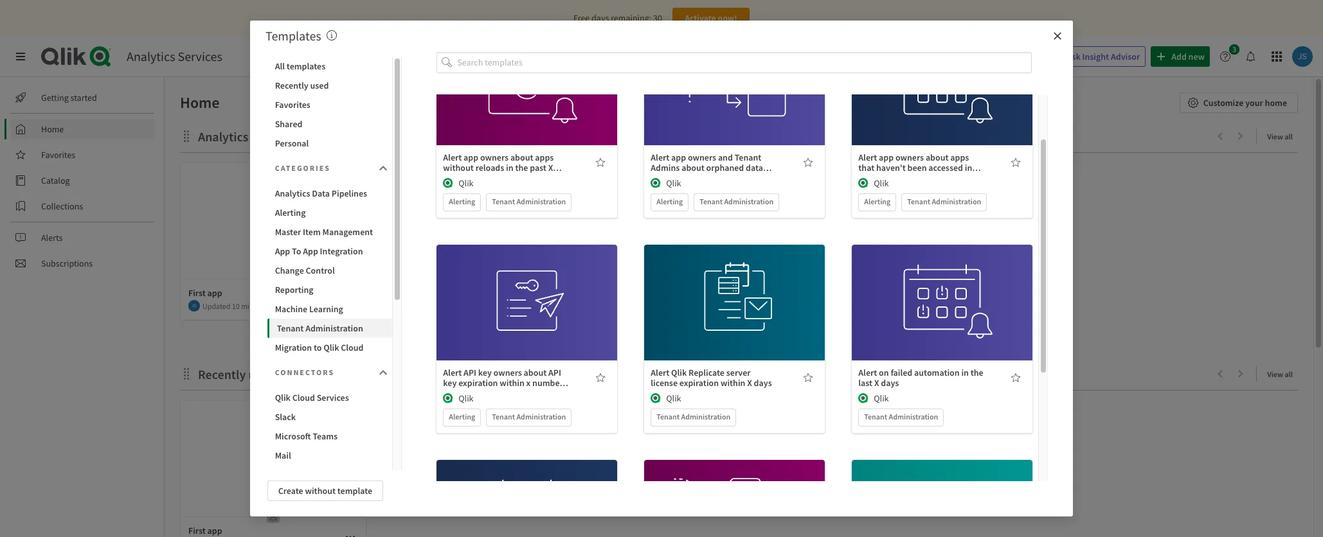 Task type: locate. For each thing, give the bounding box(es) containing it.
qlik for alert qlik replicate server license expiration within x days
[[666, 393, 681, 404]]

add to favorites image for alert app owners about apps that haven't been accessed in the last 28 days.
[[1011, 157, 1021, 168]]

alert left been
[[858, 151, 877, 163]]

0 horizontal spatial home
[[41, 123, 64, 135]]

master
[[275, 226, 301, 238]]

2 use template button from the left
[[695, 278, 775, 299]]

analytics inside 'home' main content
[[198, 129, 248, 145]]

to inside 'home' main content
[[251, 129, 262, 145]]

0 vertical spatial personal element
[[263, 269, 284, 289]]

apps inside 'alert app owners about apps that haven't been accessed in the last 28 days.'
[[950, 151, 969, 163]]

view all for analytics to explore
[[1267, 132, 1293, 141]]

services
[[178, 48, 222, 64], [317, 392, 349, 404]]

change
[[275, 265, 304, 276]]

analytics services element
[[127, 48, 222, 64]]

2 first from the top
[[188, 525, 206, 537]]

details
[[514, 96, 540, 107], [721, 96, 748, 107], [929, 96, 956, 107], [514, 311, 540, 322], [721, 311, 748, 322], [929, 311, 956, 322]]

2 horizontal spatial use template
[[917, 283, 968, 294]]

2 use template from the left
[[709, 283, 760, 294]]

1 horizontal spatial home
[[180, 93, 220, 113]]

x inside alert app owners about apps without reloads in the past x days.
[[548, 162, 553, 173]]

1 apps from the left
[[535, 151, 554, 163]]

1 vertical spatial analytics
[[198, 129, 248, 145]]

2 horizontal spatial the
[[971, 367, 983, 378]]

1 horizontal spatial analytics
[[198, 129, 248, 145]]

favorites up catalog
[[41, 149, 75, 161]]

alert left on
[[858, 367, 877, 378]]

explore
[[265, 129, 307, 145]]

within inside the alert api key owners about api key expiration within x number of days.
[[500, 377, 524, 389]]

learning
[[309, 303, 343, 315]]

templates
[[287, 60, 325, 72]]

apps inside alert app owners about apps without reloads in the past x days.
[[535, 151, 554, 163]]

0 horizontal spatial analytics
[[127, 48, 175, 64]]

0 vertical spatial to
[[251, 129, 262, 145]]

tenant administration
[[492, 196, 566, 206], [700, 196, 774, 206], [907, 196, 981, 206], [277, 323, 363, 334], [492, 412, 566, 421], [657, 412, 730, 421], [864, 412, 938, 421]]

x
[[548, 162, 553, 173], [747, 377, 752, 389], [874, 377, 879, 389]]

app for haven't
[[879, 151, 894, 163]]

qlik for alert app owners about apps without reloads in the past x days.
[[459, 177, 474, 189]]

0 horizontal spatial favorites
[[41, 149, 75, 161]]

2 view all from the top
[[1267, 370, 1293, 379]]

1 horizontal spatial without
[[443, 162, 474, 173]]

2 first app from the top
[[188, 525, 222, 537]]

tenant right and
[[735, 151, 761, 163]]

activate
[[685, 12, 716, 24]]

shared button
[[267, 114, 392, 134]]

2 horizontal spatial days
[[881, 377, 899, 389]]

0 vertical spatial add to favorites image
[[596, 157, 606, 168]]

1 personal element from the top
[[263, 269, 284, 289]]

1 horizontal spatial app
[[303, 246, 318, 257]]

0 vertical spatial all
[[1285, 132, 1293, 141]]

close image
[[1052, 31, 1063, 41]]

2 view from the top
[[1267, 370, 1283, 379]]

days for alert on failed automation in the last x days
[[881, 377, 899, 389]]

apps for past
[[535, 151, 554, 163]]

alerting down 28
[[864, 196, 891, 206]]

2 view all link from the top
[[1267, 366, 1298, 382]]

alerting button
[[267, 203, 392, 222]]

template for owners
[[518, 283, 553, 294]]

alerting down of
[[449, 412, 475, 421]]

view
[[1267, 132, 1283, 141], [1267, 370, 1283, 379]]

0 vertical spatial view
[[1267, 132, 1283, 141]]

2 horizontal spatial analytics
[[275, 188, 310, 199]]

alert inside alert app owners and tenant admins about orphaned data connections
[[651, 151, 669, 163]]

1 first app from the top
[[188, 287, 222, 299]]

0 vertical spatial used
[[310, 80, 329, 91]]

personal element up the ago
[[263, 269, 284, 289]]

0 vertical spatial view all
[[1267, 132, 1293, 141]]

apps for in
[[950, 151, 969, 163]]

tenant
[[735, 151, 761, 163], [492, 196, 515, 206], [700, 196, 723, 206], [907, 196, 930, 206], [277, 323, 304, 334], [492, 412, 515, 421], [657, 412, 680, 421], [864, 412, 887, 421]]

1 horizontal spatial expiration
[[679, 377, 719, 389]]

alert up connections
[[651, 151, 669, 163]]

updated
[[203, 301, 230, 311]]

administration down alert on failed automation in the last x days
[[889, 412, 938, 421]]

owners inside alert app owners and tenant admins about orphaned data connections
[[688, 151, 716, 163]]

personal element down create
[[263, 507, 284, 527]]

0 horizontal spatial to
[[251, 129, 262, 145]]

alerting for alert app owners about apps that haven't been accessed in the last 28 days.
[[864, 196, 891, 206]]

1 vertical spatial home
[[41, 123, 64, 135]]

owners inside 'alert app owners about apps that haven't been accessed in the last 28 days.'
[[895, 151, 924, 163]]

0 horizontal spatial last
[[858, 377, 872, 389]]

templates
[[266, 28, 321, 44]]

minutes
[[241, 301, 267, 311]]

days
[[592, 12, 609, 24], [754, 377, 772, 389], [881, 377, 899, 389]]

0 horizontal spatial cloud
[[292, 392, 315, 404]]

tenant down on
[[864, 412, 887, 421]]

used inside button
[[310, 80, 329, 91]]

2 within from the left
[[721, 377, 745, 389]]

app inside 'alert app owners about apps that haven't been accessed in the last 28 days.'
[[879, 151, 894, 163]]

2 apps from the left
[[950, 151, 969, 163]]

ask
[[1067, 51, 1080, 62]]

in right automation
[[961, 367, 969, 378]]

1 first from the top
[[188, 287, 206, 299]]

personal element
[[263, 269, 284, 289], [263, 507, 284, 527]]

owners inside alert app owners about apps without reloads in the past x days.
[[480, 151, 509, 163]]

app right 'to'
[[303, 246, 318, 257]]

x for alert on failed automation in the last x days
[[874, 377, 879, 389]]

to for qlik
[[314, 342, 322, 354]]

0 vertical spatial home
[[180, 93, 220, 113]]

add to favorites image right number
[[596, 373, 606, 383]]

1 vertical spatial last
[[858, 377, 872, 389]]

0 vertical spatial without
[[443, 162, 474, 173]]

catalog link
[[10, 170, 154, 191]]

1 vertical spatial personal element
[[263, 507, 284, 527]]

1 api from the left
[[464, 367, 476, 378]]

subscriptions link
[[10, 253, 154, 274]]

days right free at the top left of page
[[592, 12, 609, 24]]

alert for alert app owners and tenant admins about orphaned data connections
[[651, 151, 669, 163]]

api left x
[[464, 367, 476, 378]]

2 horizontal spatial use template button
[[902, 278, 983, 299]]

in right accessed
[[965, 162, 972, 173]]

home up move collection image
[[180, 93, 220, 113]]

0 vertical spatial first app
[[188, 287, 222, 299]]

home main content
[[159, 77, 1323, 537]]

about inside alert app owners and tenant admins about orphaned data connections
[[682, 162, 704, 173]]

2 all from the top
[[1285, 370, 1293, 379]]

free
[[573, 12, 590, 24]]

within
[[500, 377, 524, 389], [721, 377, 745, 389]]

days left automation
[[881, 377, 899, 389]]

favorites up shared
[[275, 99, 310, 111]]

analytics data pipelines button
[[267, 184, 392, 203]]

customize
[[1203, 97, 1244, 109]]

1 vertical spatial without
[[305, 485, 336, 497]]

1 vertical spatial services
[[317, 392, 349, 404]]

1 horizontal spatial to
[[314, 342, 322, 354]]

0 vertical spatial view all link
[[1267, 128, 1298, 144]]

1 vertical spatial all
[[1285, 370, 1293, 379]]

days inside alert on failed automation in the last x days
[[881, 377, 899, 389]]

been
[[907, 162, 927, 173]]

add to favorites image
[[803, 157, 813, 168], [1011, 157, 1021, 168], [803, 373, 813, 383], [1011, 373, 1021, 383]]

1 add to favorites image from the top
[[596, 157, 606, 168]]

data
[[746, 162, 763, 173]]

x right replicate
[[747, 377, 752, 389]]

alerts
[[41, 232, 63, 244]]

1 vertical spatial cloud
[[292, 392, 315, 404]]

without
[[443, 162, 474, 173], [305, 485, 336, 497]]

1 horizontal spatial key
[[478, 367, 492, 378]]

add to favorites image right past
[[596, 157, 606, 168]]

1 horizontal spatial use template
[[709, 283, 760, 294]]

alert left reloads
[[443, 151, 462, 163]]

first app
[[188, 287, 222, 299], [188, 525, 222, 537]]

1 horizontal spatial used
[[310, 80, 329, 91]]

qlik inside qlik cloud services button
[[275, 392, 291, 404]]

expiration right license
[[679, 377, 719, 389]]

alert for alert qlik replicate server license expiration within x days
[[651, 367, 669, 378]]

qlik image for alert app owners about apps without reloads in the past x days.
[[443, 178, 453, 188]]

app inside alert app owners about apps without reloads in the past x days.
[[464, 151, 478, 163]]

1 vertical spatial first
[[188, 525, 206, 537]]

analytics to explore
[[198, 129, 307, 145]]

0 horizontal spatial services
[[178, 48, 222, 64]]

about
[[510, 151, 533, 163], [926, 151, 949, 163], [682, 162, 704, 173], [524, 367, 547, 378]]

days. left reloads
[[443, 172, 464, 184]]

without down jira button
[[305, 485, 336, 497]]

days.
[[443, 172, 464, 184], [900, 172, 920, 184], [453, 387, 473, 399]]

now!
[[718, 12, 737, 24]]

1 use from the left
[[502, 283, 516, 294]]

2 horizontal spatial x
[[874, 377, 879, 389]]

30
[[653, 12, 662, 24]]

0 horizontal spatial the
[[515, 162, 528, 173]]

alert inside alert qlik replicate server license expiration within x days
[[651, 367, 669, 378]]

x left failed
[[874, 377, 879, 389]]

1 vertical spatial add to favorites image
[[596, 373, 606, 383]]

2 use from the left
[[709, 283, 723, 294]]

0 horizontal spatial expiration
[[458, 377, 498, 389]]

0 horizontal spatial use template button
[[487, 278, 567, 299]]

1 horizontal spatial cloud
[[341, 342, 364, 354]]

owners up 28
[[895, 151, 924, 163]]

2 expiration from the left
[[679, 377, 719, 389]]

1 horizontal spatial api
[[548, 367, 561, 378]]

administration down number
[[516, 412, 566, 421]]

templates are pre-built automations that help you automate common business workflows. get started by selecting one of the pre-built templates or choose the blank canvas to build an automation from scratch. tooltip
[[326, 28, 337, 44]]

alert
[[443, 151, 462, 163], [651, 151, 669, 163], [858, 151, 877, 163], [443, 367, 462, 378], [651, 367, 669, 378], [858, 367, 877, 378]]

cloud down the connectors
[[292, 392, 315, 404]]

personal element inside "first app" 'link'
[[263, 507, 284, 527]]

in
[[506, 162, 513, 173], [965, 162, 972, 173], [961, 367, 969, 378]]

jacob simon element
[[188, 300, 200, 312]]

1 vertical spatial used
[[248, 366, 275, 383]]

last left on
[[858, 377, 872, 389]]

0 vertical spatial services
[[178, 48, 222, 64]]

1 vertical spatial first app
[[188, 525, 222, 537]]

about inside alert app owners about apps without reloads in the past x days.
[[510, 151, 533, 163]]

in right reloads
[[506, 162, 513, 173]]

alert inside the alert api key owners about api key expiration within x number of days.
[[443, 367, 462, 378]]

qlik image
[[443, 178, 453, 188], [651, 178, 661, 188], [858, 178, 869, 188], [651, 393, 661, 403]]

3 use from the left
[[917, 283, 931, 294]]

1 expiration from the left
[[458, 377, 498, 389]]

to left the explore in the top left of the page
[[251, 129, 262, 145]]

recently used down all templates
[[275, 80, 329, 91]]

create
[[278, 485, 303, 497]]

1 vertical spatial recently used
[[198, 366, 275, 383]]

1 view all from the top
[[1267, 132, 1293, 141]]

Search text field
[[833, 46, 1038, 67]]

to down the tenant administration button
[[314, 342, 322, 354]]

collections link
[[10, 196, 154, 217]]

add to favorites image for alert qlik replicate server license expiration within x days
[[803, 373, 813, 383]]

to
[[251, 129, 262, 145], [314, 342, 322, 354]]

owners for about
[[688, 151, 716, 163]]

without left reloads
[[443, 162, 474, 173]]

alerting for alert app owners about apps without reloads in the past x days.
[[449, 196, 475, 206]]

connectors
[[275, 368, 334, 377]]

first app link
[[181, 401, 366, 537]]

close sidebar menu image
[[15, 51, 26, 62]]

integration
[[320, 246, 363, 257]]

owners
[[480, 151, 509, 163], [688, 151, 716, 163], [895, 151, 924, 163], [493, 367, 522, 378]]

2 add to favorites image from the top
[[596, 373, 606, 383]]

0 horizontal spatial used
[[248, 366, 275, 383]]

automation
[[914, 367, 960, 378]]

apps right been
[[950, 151, 969, 163]]

1 horizontal spatial use
[[709, 283, 723, 294]]

qlik inside migration to qlik cloud button
[[324, 342, 339, 354]]

0 vertical spatial favorites
[[275, 99, 310, 111]]

alert inside 'alert app owners about apps that haven't been accessed in the last 28 days.'
[[858, 151, 877, 163]]

owners left and
[[688, 151, 716, 163]]

personal
[[275, 138, 309, 149]]

1 horizontal spatial use template button
[[695, 278, 775, 299]]

tenant administration button
[[267, 319, 392, 338]]

qlik for alert app owners and tenant admins about orphaned data connections
[[666, 177, 681, 189]]

app left 'to'
[[275, 246, 290, 257]]

home inside main content
[[180, 93, 220, 113]]

alert up of
[[443, 367, 462, 378]]

view all
[[1267, 132, 1293, 141], [1267, 370, 1293, 379]]

1 horizontal spatial services
[[317, 392, 349, 404]]

3 use template from the left
[[917, 283, 968, 294]]

1 vertical spatial view
[[1267, 370, 1283, 379]]

view for recently used
[[1267, 370, 1283, 379]]

alerting down connections
[[657, 196, 683, 206]]

view all link for analytics to explore
[[1267, 128, 1298, 144]]

apps right reloads
[[535, 151, 554, 163]]

x inside alert qlik replicate server license expiration within x days
[[747, 377, 752, 389]]

apps
[[535, 151, 554, 163], [950, 151, 969, 163]]

x right past
[[548, 162, 553, 173]]

recently used inside 'home' main content
[[198, 366, 275, 383]]

qlik image for alert on failed automation in the last x days
[[858, 393, 869, 403]]

1 all from the top
[[1285, 132, 1293, 141]]

0 horizontal spatial within
[[500, 377, 524, 389]]

add to favorites image for x
[[596, 157, 606, 168]]

0 horizontal spatial apps
[[535, 151, 554, 163]]

tenant down been
[[907, 196, 930, 206]]

template for server
[[725, 283, 760, 294]]

x inside alert on failed automation in the last x days
[[874, 377, 879, 389]]

alert inside alert app owners about apps without reloads in the past x days.
[[443, 151, 462, 163]]

days right "server"
[[754, 377, 772, 389]]

1 use template from the left
[[502, 283, 553, 294]]

owners for reloads
[[480, 151, 509, 163]]

the
[[515, 162, 528, 173], [858, 172, 871, 184], [971, 367, 983, 378]]

1 vertical spatial favorites
[[41, 149, 75, 161]]

the left past
[[515, 162, 528, 173]]

days inside alert qlik replicate server license expiration within x days
[[754, 377, 772, 389]]

1 horizontal spatial recently
[[275, 80, 308, 91]]

alerting inside alerting button
[[275, 207, 306, 219]]

create without template
[[278, 485, 372, 497]]

0 horizontal spatial api
[[464, 367, 476, 378]]

within inside alert qlik replicate server license expiration within x days
[[721, 377, 745, 389]]

last left 28
[[873, 172, 887, 184]]

0 horizontal spatial without
[[305, 485, 336, 497]]

1 view from the top
[[1267, 132, 1283, 141]]

expiration right of
[[458, 377, 498, 389]]

recently used
[[275, 80, 329, 91], [198, 366, 275, 383]]

owners for haven't
[[895, 151, 924, 163]]

1 horizontal spatial the
[[858, 172, 871, 184]]

1 use template button from the left
[[487, 278, 567, 299]]

use template for automation
[[917, 283, 968, 294]]

days. inside 'alert app owners about apps that haven't been accessed in the last 28 days.'
[[900, 172, 920, 184]]

1 vertical spatial to
[[314, 342, 322, 354]]

0 vertical spatial recently used
[[275, 80, 329, 91]]

1 view all link from the top
[[1267, 128, 1298, 144]]

0 vertical spatial cloud
[[341, 342, 364, 354]]

microsoft teams
[[275, 431, 338, 442]]

catalog
[[41, 175, 70, 186]]

1 within from the left
[[500, 377, 524, 389]]

replicate
[[689, 367, 725, 378]]

the inside 'alert app owners about apps that haven't been accessed in the last 28 days.'
[[858, 172, 871, 184]]

0 horizontal spatial use template
[[502, 283, 553, 294]]

Search templates text field
[[457, 52, 1032, 73]]

add to favorites image for alert app owners and tenant admins about orphaned data connections
[[803, 157, 813, 168]]

0 vertical spatial analytics
[[127, 48, 175, 64]]

reloads
[[475, 162, 504, 173]]

1 horizontal spatial favorites
[[275, 99, 310, 111]]

2 api from the left
[[548, 367, 561, 378]]

analytics for analytics data pipelines
[[275, 188, 310, 199]]

favorites link
[[10, 145, 154, 165]]

the right automation
[[971, 367, 983, 378]]

cloud down the tenant administration button
[[341, 342, 364, 354]]

used left the connectors
[[248, 366, 275, 383]]

the left haven't
[[858, 172, 871, 184]]

alert inside alert on failed automation in the last x days
[[858, 367, 877, 378]]

in inside alert app owners about apps without reloads in the past x days.
[[506, 162, 513, 173]]

0 horizontal spatial qlik image
[[443, 393, 453, 403]]

app inside alert app owners and tenant admins about orphaned data connections
[[671, 151, 686, 163]]

owners left past
[[480, 151, 509, 163]]

migration to qlik cloud
[[275, 342, 364, 354]]

all for analytics to explore
[[1285, 132, 1293, 141]]

days. right of
[[453, 387, 473, 399]]

tenant administration up migration to qlik cloud
[[277, 323, 363, 334]]

1 horizontal spatial qlik image
[[858, 393, 869, 403]]

microsoft
[[275, 431, 311, 442]]

template for automation
[[933, 283, 968, 294]]

2 horizontal spatial use
[[917, 283, 931, 294]]

administration down past
[[516, 196, 566, 206]]

recently down all templates
[[275, 80, 308, 91]]

tenant down machine
[[277, 323, 304, 334]]

1 vertical spatial view all link
[[1267, 366, 1298, 382]]

days. right 28
[[900, 172, 920, 184]]

alerting for alert app owners and tenant admins about orphaned data connections
[[657, 196, 683, 206]]

2 personal element from the top
[[263, 507, 284, 527]]

alert left replicate
[[651, 367, 669, 378]]

slack button
[[267, 408, 392, 427]]

analytics inside "button"
[[275, 188, 310, 199]]

1 horizontal spatial within
[[721, 377, 745, 389]]

1 qlik image from the left
[[443, 393, 453, 403]]

jira button
[[267, 465, 392, 485]]

tenant administration down x
[[492, 412, 566, 421]]

expiration inside alert qlik replicate server license expiration within x days
[[679, 377, 719, 389]]

1 horizontal spatial days
[[754, 377, 772, 389]]

home down getting
[[41, 123, 64, 135]]

all
[[1285, 132, 1293, 141], [1285, 370, 1293, 379]]

details button
[[487, 91, 567, 112], [695, 91, 775, 112], [902, 91, 983, 112], [487, 306, 567, 327], [695, 306, 775, 327], [902, 306, 983, 327]]

qlik image
[[443, 393, 453, 403], [858, 393, 869, 403]]

tenant administration down orphaned
[[700, 196, 774, 206]]

use template for server
[[709, 283, 760, 294]]

1 horizontal spatial last
[[873, 172, 887, 184]]

1 vertical spatial view all
[[1267, 370, 1293, 379]]

2 qlik image from the left
[[858, 393, 869, 403]]

0 vertical spatial first
[[188, 287, 206, 299]]

qlik cloud services
[[275, 392, 349, 404]]

analytics to explore link
[[198, 129, 312, 145]]

1 horizontal spatial x
[[747, 377, 752, 389]]

to inside migration to qlik cloud button
[[314, 342, 322, 354]]

add to favorites image
[[596, 157, 606, 168], [596, 373, 606, 383]]

favorites
[[275, 99, 310, 111], [41, 149, 75, 161]]

personal element for to
[[263, 269, 284, 289]]

0 vertical spatial recently
[[275, 80, 308, 91]]

api right x
[[548, 367, 561, 378]]

administration up migration to qlik cloud button
[[305, 323, 363, 334]]

1 horizontal spatial apps
[[950, 151, 969, 163]]

3 use template button from the left
[[902, 278, 983, 299]]

used up favorites button
[[310, 80, 329, 91]]

alerting up master at top
[[275, 207, 306, 219]]

0 horizontal spatial x
[[548, 162, 553, 173]]

alerting down alert app owners about apps without reloads in the past x days.
[[449, 196, 475, 206]]

0 vertical spatial last
[[873, 172, 887, 184]]

0 horizontal spatial use
[[502, 283, 516, 294]]

owners left x
[[493, 367, 522, 378]]

add to favorites image for alert on failed automation in the last x days
[[1011, 373, 1021, 383]]

alert for alert app owners about apps that haven't been accessed in the last 28 days.
[[858, 151, 877, 163]]

0 horizontal spatial recently
[[198, 366, 246, 383]]

0 horizontal spatial app
[[275, 246, 290, 257]]

recently used right move collection icon
[[198, 366, 275, 383]]

data
[[312, 188, 330, 199]]

0 horizontal spatial key
[[443, 377, 457, 389]]

reporting button
[[267, 280, 392, 300]]

2 vertical spatial analytics
[[275, 188, 310, 199]]

used inside 'home' main content
[[248, 366, 275, 383]]

recently right move collection icon
[[198, 366, 246, 383]]

control
[[306, 265, 335, 276]]

1 vertical spatial recently
[[198, 366, 246, 383]]



Task type: describe. For each thing, give the bounding box(es) containing it.
alert for alert app owners about apps without reloads in the past x days.
[[443, 151, 462, 163]]

alert app owners and tenant admins about orphaned data connections
[[651, 151, 763, 184]]

use template button for server
[[695, 278, 775, 299]]

days for alert qlik replicate server license expiration within x days
[[754, 377, 772, 389]]

use for automation
[[917, 283, 931, 294]]

free days remaining: 30
[[573, 12, 662, 24]]

home link
[[10, 119, 154, 140]]

favorites inside button
[[275, 99, 310, 111]]

to for explore
[[251, 129, 262, 145]]

in inside 'alert app owners about apps that haven't been accessed in the last 28 days.'
[[965, 162, 972, 173]]

started
[[70, 92, 97, 104]]

ask insight advisor
[[1067, 51, 1140, 62]]

master item management button
[[267, 222, 392, 242]]

change control
[[275, 265, 335, 276]]

expiration inside the alert api key owners about api key expiration within x number of days.
[[458, 377, 498, 389]]

recently used link
[[198, 366, 280, 383]]

past
[[530, 162, 546, 173]]

item
[[303, 226, 321, 238]]

advisor
[[1111, 51, 1140, 62]]

favorites button
[[267, 95, 392, 114]]

all templates button
[[267, 57, 392, 76]]

last inside alert on failed automation in the last x days
[[858, 377, 872, 389]]

0 horizontal spatial days
[[592, 12, 609, 24]]

tenant down the alert api key owners about api key expiration within x number of days.
[[492, 412, 515, 421]]

app to app integration button
[[267, 242, 392, 261]]

tenant down license
[[657, 412, 680, 421]]

ask insight advisor button
[[1046, 46, 1146, 67]]

tenant inside button
[[277, 323, 304, 334]]

qlik image for alert app owners about apps that haven't been accessed in the last 28 days.
[[858, 178, 869, 188]]

view all for recently used
[[1267, 370, 1293, 379]]

analytics for analytics to explore
[[198, 129, 248, 145]]

on
[[879, 367, 889, 378]]

qlik for alert app owners about apps that haven't been accessed in the last 28 days.
[[874, 177, 889, 189]]

the inside alert app owners about apps without reloads in the past x days.
[[515, 162, 528, 173]]

getting
[[41, 92, 69, 104]]

move collection image
[[180, 367, 193, 380]]

alert on failed automation in the last x days
[[858, 367, 983, 389]]

1 app from the left
[[275, 246, 290, 257]]

home inside navigation pane element
[[41, 123, 64, 135]]

about inside 'alert app owners about apps that haven't been accessed in the last 28 days.'
[[926, 151, 949, 163]]

subscriptions
[[41, 258, 93, 269]]

use for server
[[709, 283, 723, 294]]

qlik image for alert app owners and tenant admins about orphaned data connections
[[651, 178, 661, 188]]

reporting
[[275, 284, 313, 296]]

app inside 'link'
[[207, 525, 222, 537]]

alert for alert on failed automation in the last x days
[[858, 367, 877, 378]]

about inside the alert api key owners about api key expiration within x number of days.
[[524, 367, 547, 378]]

server
[[726, 367, 751, 378]]

first inside 'link'
[[188, 525, 206, 537]]

to
[[292, 246, 301, 257]]

app for about
[[671, 151, 686, 163]]

machine
[[275, 303, 307, 315]]

administration down alert qlik replicate server license expiration within x days
[[681, 412, 730, 421]]

create without template button
[[267, 481, 383, 501]]

of
[[443, 387, 451, 399]]

haven't
[[876, 162, 906, 173]]

license
[[651, 377, 678, 389]]

templates are pre-built automations that help you automate common business workflows. get started by selecting one of the pre-built templates or choose the blank canvas to build an automation from scratch. image
[[326, 30, 337, 41]]

alert app owners about apps without reloads in the past x days.
[[443, 151, 554, 184]]

management
[[322, 226, 373, 238]]

jira
[[275, 469, 290, 481]]

tenant down alert app owners about apps without reloads in the past x days.
[[492, 196, 515, 206]]

activate now!
[[685, 12, 737, 24]]

jacob simon image
[[188, 300, 200, 312]]

administration inside the tenant administration button
[[305, 323, 363, 334]]

in inside alert on failed automation in the last x days
[[961, 367, 969, 378]]

teams
[[313, 431, 338, 442]]

that
[[858, 162, 874, 173]]

use template button for automation
[[902, 278, 983, 299]]

mail
[[275, 450, 291, 462]]

mail button
[[267, 446, 392, 465]]

recently used button
[[267, 76, 392, 95]]

insight
[[1082, 51, 1109, 62]]

qlik inside alert qlik replicate server license expiration within x days
[[671, 367, 687, 378]]

tenant administration down accessed
[[907, 196, 981, 206]]

qlik for alert on failed automation in the last x days
[[874, 393, 889, 404]]

alerts link
[[10, 228, 154, 248]]

without inside button
[[305, 485, 336, 497]]

qlik image for alert qlik replicate server license expiration within x days
[[651, 393, 661, 403]]

all
[[275, 60, 285, 72]]

analytics services
[[127, 48, 222, 64]]

all templates
[[275, 60, 325, 72]]

updated 10 minutes ago
[[203, 301, 281, 311]]

recently used inside button
[[275, 80, 329, 91]]

collections
[[41, 201, 83, 212]]

alerting for alert api key owners about api key expiration within x number of days.
[[449, 412, 475, 421]]

migration
[[275, 342, 312, 354]]

failed
[[891, 367, 912, 378]]

categories button
[[267, 156, 392, 181]]

add to favorites image for number
[[596, 373, 606, 383]]

remaining:
[[611, 12, 651, 24]]

tenant administration inside the tenant administration button
[[277, 323, 363, 334]]

administration down the data
[[724, 196, 774, 206]]

use template for owners
[[502, 283, 553, 294]]

last inside 'alert app owners about apps that haven't been accessed in the last 28 days.'
[[873, 172, 887, 184]]

alert app owners about apps that haven't been accessed in the last 28 days.
[[858, 151, 972, 184]]

app to app integration
[[275, 246, 363, 257]]

first app inside 'link'
[[188, 525, 222, 537]]

getting started
[[41, 92, 97, 104]]

tenant down alert app owners and tenant admins about orphaned data connections
[[700, 196, 723, 206]]

administration down accessed
[[932, 196, 981, 206]]

admins
[[651, 162, 680, 173]]

days. inside alert app owners about apps without reloads in the past x days.
[[443, 172, 464, 184]]

analytics for analytics services
[[127, 48, 175, 64]]

10
[[232, 301, 240, 311]]

slack
[[275, 411, 296, 423]]

alert qlik replicate server license expiration within x days
[[651, 367, 772, 389]]

owners inside the alert api key owners about api key expiration within x number of days.
[[493, 367, 522, 378]]

analytics data pipelines
[[275, 188, 367, 199]]

move collection image
[[180, 130, 193, 142]]

qlik image for alert api key owners about api key expiration within x number of days.
[[443, 393, 453, 403]]

searchbar element
[[813, 46, 1038, 67]]

tenant administration down alert on failed automation in the last x days
[[864, 412, 938, 421]]

personal element for used
[[263, 507, 284, 527]]

view all link for recently used
[[1267, 366, 1298, 382]]

getting started link
[[10, 87, 154, 108]]

x
[[526, 377, 531, 389]]

customize your home button
[[1180, 93, 1298, 113]]

template inside the create without template button
[[337, 485, 372, 497]]

connectors button
[[267, 360, 392, 386]]

recently inside 'home' main content
[[198, 366, 246, 383]]

personal button
[[267, 134, 392, 153]]

change control button
[[267, 261, 392, 280]]

app for reloads
[[464, 151, 478, 163]]

recently inside button
[[275, 80, 308, 91]]

x for alert qlik replicate server license expiration within x days
[[747, 377, 752, 389]]

customize your home
[[1203, 97, 1287, 109]]

migration to qlik cloud button
[[267, 338, 392, 357]]

favorites inside navigation pane element
[[41, 149, 75, 161]]

use template button for owners
[[487, 278, 567, 299]]

orphaned
[[706, 162, 744, 173]]

alert for alert api key owners about api key expiration within x number of days.
[[443, 367, 462, 378]]

qlik for alert api key owners about api key expiration within x number of days.
[[459, 393, 474, 404]]

connections
[[651, 172, 698, 184]]

accessed
[[928, 162, 963, 173]]

tenant administration down past
[[492, 196, 566, 206]]

tenant administration down alert qlik replicate server license expiration within x days
[[657, 412, 730, 421]]

number
[[532, 377, 563, 389]]

navigation pane element
[[0, 82, 164, 279]]

2 app from the left
[[303, 246, 318, 257]]

view for analytics to explore
[[1267, 132, 1283, 141]]

ago
[[269, 301, 281, 311]]

the inside alert on failed automation in the last x days
[[971, 367, 983, 378]]

without inside alert app owners about apps without reloads in the past x days.
[[443, 162, 474, 173]]

use for owners
[[502, 283, 516, 294]]

categories
[[275, 163, 330, 173]]

machine learning
[[275, 303, 343, 315]]

services inside button
[[317, 392, 349, 404]]

all for recently used
[[1285, 370, 1293, 379]]

home
[[1265, 97, 1287, 109]]

tenant inside alert app owners and tenant admins about orphaned data connections
[[735, 151, 761, 163]]

days. inside the alert api key owners about api key expiration within x number of days.
[[453, 387, 473, 399]]

master item management
[[275, 226, 373, 238]]



Task type: vqa. For each thing, say whether or not it's contained in the screenshot.
the topmost "First app" link
no



